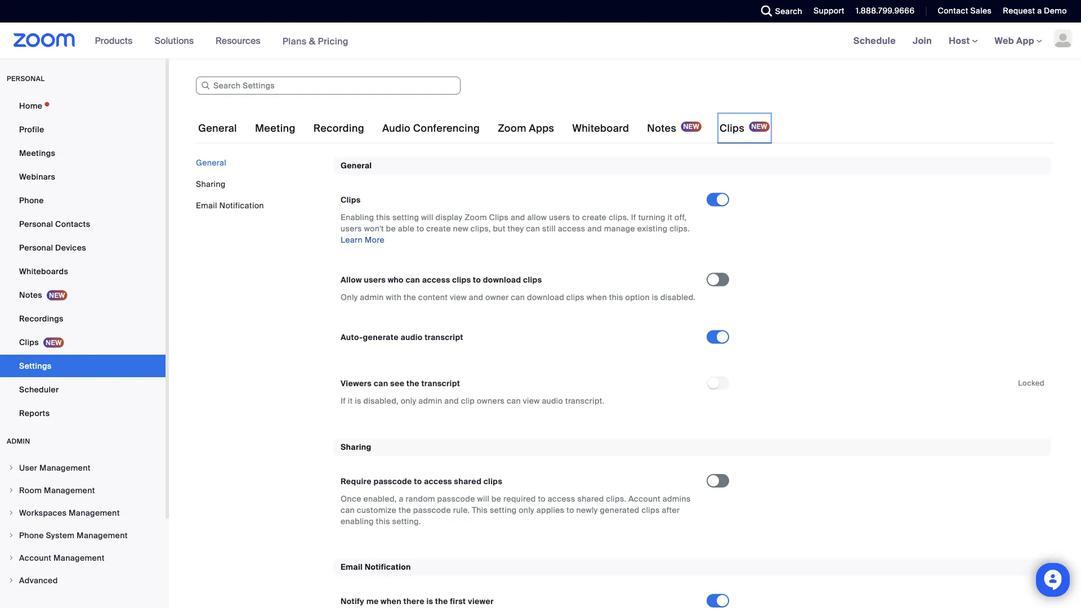 Task type: describe. For each thing, give the bounding box(es) containing it.
2 vertical spatial users
[[364, 275, 386, 285]]

banner containing products
[[0, 23, 1081, 59]]

disabled.
[[661, 292, 696, 303]]

0 horizontal spatial admin
[[360, 292, 384, 303]]

profile picture image
[[1054, 29, 1072, 47]]

user management
[[19, 463, 91, 473]]

1 vertical spatial email
[[341, 562, 363, 572]]

tabs of my account settings page tab list
[[196, 113, 772, 144]]

room
[[19, 485, 42, 496]]

general element
[[334, 157, 1051, 420]]

only inside once enabled, a random passcode will be required to access shared clips. account admins can customize the passcode rule. this setting only applies to newly generated clips after enabling this setting.
[[519, 505, 534, 515]]

1 horizontal spatial email notification
[[341, 562, 411, 572]]

notification inside menu bar
[[219, 200, 264, 211]]

access up content
[[422, 275, 450, 285]]

audio
[[382, 122, 411, 135]]

scheduler
[[19, 384, 59, 395]]

reports link
[[0, 402, 166, 425]]

will inside once enabled, a random passcode will be required to access shared clips. account admins can customize the passcode rule. this setting only applies to newly generated clips after enabling this setting.
[[477, 493, 489, 504]]

resources
[[216, 35, 261, 46]]

learn more link
[[341, 235, 385, 245]]

sharing inside menu bar
[[196, 179, 226, 189]]

able
[[398, 224, 414, 234]]

whiteboards link
[[0, 260, 166, 283]]

only
[[341, 292, 358, 303]]

once enabled, a random passcode will be required to access shared clips. account admins can customize the passcode rule. this setting only applies to newly generated clips after enabling this setting.
[[341, 493, 691, 526]]

right image for phone
[[8, 532, 15, 539]]

but
[[493, 224, 505, 234]]

profile
[[19, 124, 44, 135]]

recordings link
[[0, 307, 166, 330]]

can right owners
[[507, 396, 521, 406]]

if inside enabling this setting will display zoom clips and allow users to create clips. if turning it off, users won't be able to create new clips, but they can still access and manage existing clips. learn more
[[631, 212, 636, 223]]

1 horizontal spatial download
[[527, 292, 564, 303]]

personal for personal contacts
[[19, 219, 53, 229]]

admin menu menu
[[0, 457, 166, 592]]

auto-generate audio transcript
[[341, 332, 463, 343]]

clip
[[461, 396, 475, 406]]

option
[[625, 292, 650, 303]]

demo
[[1044, 6, 1067, 16]]

1 vertical spatial users
[[341, 224, 362, 234]]

after
[[662, 505, 680, 515]]

clips inside enabling this setting will display zoom clips and allow users to create clips. if turning it off, users won't be able to create new clips, but they can still access and manage existing clips. learn more
[[489, 212, 509, 223]]

display
[[436, 212, 463, 223]]

right image inside advanced menu item
[[8, 577, 15, 584]]

generate
[[363, 332, 399, 343]]

plans
[[282, 35, 307, 47]]

0 vertical spatial is
[[652, 292, 658, 303]]

me
[[366, 596, 379, 607]]

system
[[46, 530, 75, 541]]

zoom inside tabs of my account settings page tab list
[[498, 122, 526, 135]]

solutions
[[155, 35, 194, 46]]

products
[[95, 35, 133, 46]]

clips inside once enabled, a random passcode will be required to access shared clips. account admins can customize the passcode rule. this setting only applies to newly generated clips after enabling this setting.
[[642, 505, 660, 515]]

workspaces management
[[19, 508, 120, 518]]

0 vertical spatial a
[[1037, 6, 1042, 16]]

recording
[[314, 122, 364, 135]]

if it is disabled, only admin and clip owners can view audio transcript.
[[341, 396, 605, 406]]

clips inside personal menu menu
[[19, 337, 39, 347]]

webinars link
[[0, 166, 166, 188]]

sharing element
[[334, 438, 1051, 540]]

the inside once enabled, a random passcode will be required to access shared clips. account admins can customize the passcode rule. this setting only applies to newly generated clips after enabling this setting.
[[399, 505, 411, 515]]

settings link
[[0, 355, 166, 377]]

1 vertical spatial this
[[609, 292, 623, 303]]

will inside enabling this setting will display zoom clips and allow users to create clips. if turning it off, users won't be able to create new clips, but they can still access and manage existing clips. learn more
[[421, 212, 433, 223]]

settings
[[19, 361, 52, 371]]

webinars
[[19, 171, 55, 182]]

this inside enabling this setting will display zoom clips and allow users to create clips. if turning it off, users won't be able to create new clips, but they can still access and manage existing clips. learn more
[[376, 212, 390, 223]]

app
[[1016, 35, 1034, 46]]

allow users who can access clips to download clips
[[341, 275, 542, 285]]

0 vertical spatial passcode
[[374, 476, 412, 486]]

resources button
[[216, 23, 266, 59]]

request
[[1003, 6, 1035, 16]]

right image for room
[[8, 487, 15, 494]]

email inside menu bar
[[196, 200, 217, 211]]

notes inside tabs of my account settings page tab list
[[647, 122, 677, 135]]

to up random on the bottom of the page
[[414, 476, 422, 486]]

allow
[[341, 275, 362, 285]]

contact sales
[[938, 6, 992, 16]]

email notification inside menu bar
[[196, 200, 264, 211]]

zoom logo image
[[14, 33, 75, 47]]

email notification link
[[196, 200, 264, 211]]

personal contacts link
[[0, 213, 166, 235]]

1 vertical spatial create
[[426, 224, 451, 234]]

notes link
[[0, 284, 166, 306]]

0 vertical spatial clips.
[[609, 212, 629, 223]]

access up random on the bottom of the page
[[424, 476, 452, 486]]

when inside general element
[[587, 292, 607, 303]]

contacts
[[55, 219, 90, 229]]

search button
[[753, 0, 805, 23]]

account management
[[19, 553, 105, 563]]

0 vertical spatial audio
[[401, 332, 423, 343]]

menu bar containing general
[[196, 157, 325, 211]]

first
[[450, 596, 466, 607]]

customize
[[357, 505, 397, 515]]

with
[[386, 292, 402, 303]]

this inside once enabled, a random passcode will be required to access shared clips. account admins can customize the passcode rule. this setting only applies to newly generated clips after enabling this setting.
[[376, 516, 390, 526]]

learn
[[341, 235, 363, 245]]

applies
[[537, 505, 565, 515]]

personal menu menu
[[0, 95, 166, 426]]

profile link
[[0, 118, 166, 141]]

schedule
[[854, 35, 896, 46]]

personal devices link
[[0, 237, 166, 259]]

new
[[453, 224, 469, 234]]

content
[[418, 292, 448, 303]]

be inside enabling this setting will display zoom clips and allow users to create clips. if turning it off, users won't be able to create new clips, but they can still access and manage existing clips. learn more
[[386, 224, 396, 234]]

web app button
[[995, 35, 1042, 46]]

join link
[[904, 23, 941, 59]]

viewer
[[468, 596, 494, 607]]

recordings
[[19, 313, 63, 324]]

personal
[[7, 74, 45, 83]]

1.888.799.9666
[[856, 6, 915, 16]]

home
[[19, 101, 42, 111]]

rule.
[[453, 505, 470, 515]]

admin
[[7, 437, 30, 446]]

sharing inside sharing 'element'
[[341, 442, 371, 452]]

sales
[[971, 6, 992, 16]]

can right who
[[406, 275, 420, 285]]

existing
[[637, 224, 668, 234]]

general inside general element
[[341, 160, 372, 171]]

devices
[[55, 242, 86, 253]]

phone link
[[0, 189, 166, 212]]

personal devices
[[19, 242, 86, 253]]

and left "owner"
[[469, 292, 483, 303]]

management for account management
[[53, 553, 105, 563]]

clips,
[[471, 224, 491, 234]]

notify me when there is the first viewer
[[341, 596, 494, 607]]

is inside email notification element
[[427, 596, 433, 607]]

newly
[[576, 505, 598, 515]]

required
[[503, 493, 536, 504]]

home link
[[0, 95, 166, 117]]

1 vertical spatial transcript
[[421, 378, 460, 389]]

enabling this setting will display zoom clips and allow users to create clips. if turning it off, users won't be able to create new clips, but they can still access and manage existing clips. learn more
[[341, 212, 690, 245]]



Task type: locate. For each thing, give the bounding box(es) containing it.
is right 'there'
[[427, 596, 433, 607]]

right image for workspaces
[[8, 510, 15, 516]]

and left clip on the bottom left of the page
[[444, 396, 459, 406]]

when inside email notification element
[[381, 596, 402, 607]]

notify
[[341, 596, 364, 607]]

setting.
[[392, 516, 421, 526]]

require passcode to access shared clips
[[341, 476, 502, 486]]

email down sharing link
[[196, 200, 217, 211]]

0 vertical spatial zoom
[[498, 122, 526, 135]]

admin
[[360, 292, 384, 303], [419, 396, 442, 406]]

1 horizontal spatial account
[[629, 493, 661, 504]]

0 vertical spatial account
[[629, 493, 661, 504]]

admins
[[663, 493, 691, 504]]

advanced
[[19, 575, 58, 586]]

0 horizontal spatial if
[[341, 396, 346, 406]]

2 personal from the top
[[19, 242, 53, 253]]

1 personal from the top
[[19, 219, 53, 229]]

personal contacts
[[19, 219, 90, 229]]

support link
[[805, 0, 847, 23], [814, 6, 845, 16]]

admin left with
[[360, 292, 384, 303]]

sharing
[[196, 179, 226, 189], [341, 442, 371, 452]]

pricing
[[318, 35, 349, 47]]

0 horizontal spatial will
[[421, 212, 433, 223]]

to
[[572, 212, 580, 223], [417, 224, 424, 234], [473, 275, 481, 285], [414, 476, 422, 486], [538, 493, 546, 504], [567, 505, 574, 515]]

web app
[[995, 35, 1034, 46]]

support
[[814, 6, 845, 16]]

2 vertical spatial passcode
[[413, 505, 451, 515]]

users left who
[[364, 275, 386, 285]]

&
[[309, 35, 316, 47]]

management inside account management menu item
[[53, 553, 105, 563]]

2 vertical spatial clips.
[[606, 493, 626, 504]]

only down the viewers can see the transcript
[[401, 396, 416, 406]]

and left manage
[[588, 224, 602, 234]]

1 vertical spatial sharing
[[341, 442, 371, 452]]

1 vertical spatial email notification
[[341, 562, 411, 572]]

0 horizontal spatial a
[[399, 493, 404, 504]]

it down viewers
[[348, 396, 353, 406]]

enabled,
[[363, 493, 397, 504]]

a left random on the bottom of the page
[[399, 493, 404, 504]]

locked
[[1018, 378, 1045, 388]]

access inside enabling this setting will display zoom clips and allow users to create clips. if turning it off, users won't be able to create new clips, but they can still access and manage existing clips. learn more
[[558, 224, 585, 234]]

this up won't at left
[[376, 212, 390, 223]]

audio
[[401, 332, 423, 343], [542, 396, 563, 406]]

management down phone system management menu item on the bottom left
[[53, 553, 105, 563]]

shared inside once enabled, a random passcode will be required to access shared clips. account admins can customize the passcode rule. this setting only applies to newly generated clips after enabling this setting.
[[577, 493, 604, 504]]

create down display
[[426, 224, 451, 234]]

phone for phone
[[19, 195, 44, 206]]

0 vertical spatial this
[[376, 212, 390, 223]]

1 horizontal spatial setting
[[490, 505, 517, 515]]

phone system management
[[19, 530, 128, 541]]

advanced menu item
[[0, 570, 166, 591]]

personal
[[19, 219, 53, 229], [19, 242, 53, 253]]

right image inside account management menu item
[[8, 555, 15, 561]]

join
[[913, 35, 932, 46]]

user
[[19, 463, 37, 473]]

1 vertical spatial shared
[[577, 493, 604, 504]]

5 right image from the top
[[8, 577, 15, 584]]

general inside menu bar
[[196, 157, 226, 168]]

phone system management menu item
[[0, 525, 166, 546]]

0 vertical spatial phone
[[19, 195, 44, 206]]

enabling
[[341, 516, 374, 526]]

when left option
[[587, 292, 607, 303]]

management inside room management menu item
[[44, 485, 95, 496]]

1 vertical spatial download
[[527, 292, 564, 303]]

1 vertical spatial account
[[19, 553, 51, 563]]

phone down the workspaces
[[19, 530, 44, 541]]

access inside once enabled, a random passcode will be required to access shared clips. account admins can customize the passcode rule. this setting only applies to newly generated clips after enabling this setting.
[[548, 493, 575, 504]]

web
[[995, 35, 1014, 46]]

download right "owner"
[[527, 292, 564, 303]]

1 horizontal spatial create
[[582, 212, 607, 223]]

1 vertical spatial clips.
[[670, 224, 690, 234]]

transcript down content
[[425, 332, 463, 343]]

1 horizontal spatial admin
[[419, 396, 442, 406]]

transcript
[[425, 332, 463, 343], [421, 378, 460, 389]]

personal for personal devices
[[19, 242, 53, 253]]

scheduler link
[[0, 378, 166, 401]]

if down viewers
[[341, 396, 346, 406]]

when right me
[[381, 596, 402, 607]]

to right allow
[[572, 212, 580, 223]]

zoom inside enabling this setting will display zoom clips and allow users to create clips. if turning it off, users won't be able to create new clips, but they can still access and manage existing clips. learn more
[[465, 212, 487, 223]]

1 horizontal spatial if
[[631, 212, 636, 223]]

account up generated
[[629, 493, 661, 504]]

will left display
[[421, 212, 433, 223]]

management inside workspaces management menu item
[[69, 508, 120, 518]]

setting down required
[[490, 505, 517, 515]]

sharing up require
[[341, 442, 371, 452]]

only down required
[[519, 505, 534, 515]]

right image left the system
[[8, 532, 15, 539]]

general inside tabs of my account settings page tab list
[[198, 122, 237, 135]]

1 vertical spatial a
[[399, 493, 404, 504]]

1 horizontal spatial audio
[[542, 396, 563, 406]]

users up still
[[549, 212, 570, 223]]

a inside once enabled, a random passcode will be required to access shared clips. account admins can customize the passcode rule. this setting only applies to newly generated clips after enabling this setting.
[[399, 493, 404, 504]]

right image inside phone system management menu item
[[8, 532, 15, 539]]

notification
[[219, 200, 264, 211], [365, 562, 411, 572]]

2 vertical spatial this
[[376, 516, 390, 526]]

clips link
[[0, 331, 166, 354]]

banner
[[0, 23, 1081, 59]]

general up general link
[[198, 122, 237, 135]]

right image left advanced
[[8, 577, 15, 584]]

be left required
[[492, 493, 501, 504]]

zoom up clips,
[[465, 212, 487, 223]]

0 vertical spatial when
[[587, 292, 607, 303]]

the right with
[[404, 292, 416, 303]]

setting
[[392, 212, 419, 223], [490, 505, 517, 515]]

meetings link
[[0, 142, 166, 164]]

the
[[404, 292, 416, 303], [407, 378, 419, 389], [399, 505, 411, 515], [435, 596, 448, 607]]

general up sharing link
[[196, 157, 226, 168]]

only
[[401, 396, 416, 406], [519, 505, 534, 515]]

1 vertical spatial notes
[[19, 290, 42, 300]]

see
[[390, 378, 405, 389]]

email
[[196, 200, 217, 211], [341, 562, 363, 572]]

setting inside enabling this setting will display zoom clips and allow users to create clips. if turning it off, users won't be able to create new clips, but they can still access and manage existing clips. learn more
[[392, 212, 419, 223]]

1 vertical spatial view
[[523, 396, 540, 406]]

0 horizontal spatial is
[[355, 396, 361, 406]]

zoom
[[498, 122, 526, 135], [465, 212, 487, 223]]

1 horizontal spatial be
[[492, 493, 501, 504]]

will up this
[[477, 493, 489, 504]]

right image left room
[[8, 487, 15, 494]]

email up notify
[[341, 562, 363, 572]]

2 horizontal spatial is
[[652, 292, 658, 303]]

admin down the viewers can see the transcript
[[419, 396, 442, 406]]

right image left the workspaces
[[8, 510, 15, 516]]

manage
[[604, 224, 635, 234]]

Search Settings text field
[[196, 77, 461, 95]]

0 vertical spatial will
[[421, 212, 433, 223]]

management
[[39, 463, 91, 473], [44, 485, 95, 496], [69, 508, 120, 518], [77, 530, 128, 541], [53, 553, 105, 563]]

1 horizontal spatial when
[[587, 292, 607, 303]]

once
[[341, 493, 361, 504]]

right image
[[8, 465, 15, 471]]

can right "owner"
[[511, 292, 525, 303]]

be
[[386, 224, 396, 234], [492, 493, 501, 504]]

1 horizontal spatial only
[[519, 505, 534, 515]]

view down allow users who can access clips to download clips
[[450, 292, 467, 303]]

the inside email notification element
[[435, 596, 448, 607]]

audio left transcript.
[[542, 396, 563, 406]]

1 vertical spatial setting
[[490, 505, 517, 515]]

account management menu item
[[0, 547, 166, 569]]

products button
[[95, 23, 138, 59]]

to up only admin with the content view and owner can download clips when this option is disabled.
[[473, 275, 481, 285]]

meeting
[[255, 122, 295, 135]]

off,
[[675, 212, 687, 223]]

this
[[376, 212, 390, 223], [609, 292, 623, 303], [376, 516, 390, 526]]

access right still
[[558, 224, 585, 234]]

management down workspaces management menu item
[[77, 530, 128, 541]]

0 vertical spatial admin
[[360, 292, 384, 303]]

0 vertical spatial shared
[[454, 476, 482, 486]]

1 vertical spatial audio
[[542, 396, 563, 406]]

to up applies
[[538, 493, 546, 504]]

to left the newly
[[567, 505, 574, 515]]

can left see
[[374, 378, 388, 389]]

download up "owner"
[[483, 275, 521, 285]]

sharing down general link
[[196, 179, 226, 189]]

passcode down random on the bottom of the page
[[413, 505, 451, 515]]

1 vertical spatial be
[[492, 493, 501, 504]]

shared up the rule.
[[454, 476, 482, 486]]

0 vertical spatial sharing
[[196, 179, 226, 189]]

1 horizontal spatial a
[[1037, 6, 1042, 16]]

turning
[[638, 212, 666, 223]]

if up manage
[[631, 212, 636, 223]]

management down room management menu item
[[69, 508, 120, 518]]

account inside menu item
[[19, 553, 51, 563]]

menu bar
[[196, 157, 325, 211]]

viewers can see the transcript
[[341, 378, 460, 389]]

workspaces management menu item
[[0, 502, 166, 524]]

right image left account management
[[8, 555, 15, 561]]

notification up me
[[365, 562, 411, 572]]

1 horizontal spatial email
[[341, 562, 363, 572]]

1 vertical spatial if
[[341, 396, 346, 406]]

be left the able
[[386, 224, 396, 234]]

notification down sharing link
[[219, 200, 264, 211]]

setting inside once enabled, a random passcode will be required to access shared clips. account admins can customize the passcode rule. this setting only applies to newly generated clips after enabling this setting.
[[490, 505, 517, 515]]

clips.
[[609, 212, 629, 223], [670, 224, 690, 234], [606, 493, 626, 504]]

clips. inside once enabled, a random passcode will be required to access shared clips. account admins can customize the passcode rule. this setting only applies to newly generated clips after enabling this setting.
[[606, 493, 626, 504]]

0 horizontal spatial notification
[[219, 200, 264, 211]]

it left off,
[[668, 212, 673, 223]]

0 horizontal spatial setting
[[392, 212, 419, 223]]

meetings navigation
[[845, 23, 1081, 59]]

1 right image from the top
[[8, 487, 15, 494]]

4 right image from the top
[[8, 555, 15, 561]]

clips
[[720, 122, 745, 135], [341, 195, 361, 205], [489, 212, 509, 223], [19, 337, 39, 347]]

is right option
[[652, 292, 658, 303]]

1 horizontal spatial is
[[427, 596, 433, 607]]

0 horizontal spatial download
[[483, 275, 521, 285]]

account inside once enabled, a random passcode will be required to access shared clips. account admins can customize the passcode rule. this setting only applies to newly generated clips after enabling this setting.
[[629, 493, 661, 504]]

setting up the able
[[392, 212, 419, 223]]

right image inside room management menu item
[[8, 487, 15, 494]]

phone down webinars
[[19, 195, 44, 206]]

transcript up if it is disabled, only admin and clip owners can view audio transcript. at the bottom
[[421, 378, 460, 389]]

1 horizontal spatial shared
[[577, 493, 604, 504]]

generated
[[600, 505, 640, 515]]

3 right image from the top
[[8, 532, 15, 539]]

0 horizontal spatial notes
[[19, 290, 42, 300]]

zoom apps
[[498, 122, 554, 135]]

0 horizontal spatial be
[[386, 224, 396, 234]]

a
[[1037, 6, 1042, 16], [399, 493, 404, 504]]

notes inside personal menu menu
[[19, 290, 42, 300]]

1 phone from the top
[[19, 195, 44, 206]]

1 vertical spatial when
[[381, 596, 402, 607]]

there
[[404, 596, 424, 607]]

phone inside menu item
[[19, 530, 44, 541]]

0 horizontal spatial view
[[450, 292, 467, 303]]

management for workspaces management
[[69, 508, 120, 518]]

host button
[[949, 35, 978, 46]]

the right see
[[407, 378, 419, 389]]

solutions button
[[155, 23, 199, 59]]

email notification up me
[[341, 562, 411, 572]]

viewers
[[341, 378, 372, 389]]

only inside general element
[[401, 396, 416, 406]]

who
[[388, 275, 404, 285]]

personal up the whiteboards
[[19, 242, 53, 253]]

host
[[949, 35, 972, 46]]

whiteboard
[[572, 122, 629, 135]]

1 horizontal spatial it
[[668, 212, 673, 223]]

0 vertical spatial email notification
[[196, 200, 264, 211]]

apps
[[529, 122, 554, 135]]

passcode up enabled,
[[374, 476, 412, 486]]

0 vertical spatial setting
[[392, 212, 419, 223]]

audio right "generate"
[[401, 332, 423, 343]]

0 horizontal spatial email notification
[[196, 200, 264, 211]]

it
[[668, 212, 673, 223], [348, 396, 353, 406]]

create up manage
[[582, 212, 607, 223]]

0 vertical spatial if
[[631, 212, 636, 223]]

0 vertical spatial transcript
[[425, 332, 463, 343]]

view right owners
[[523, 396, 540, 406]]

more
[[365, 235, 385, 245]]

0 horizontal spatial shared
[[454, 476, 482, 486]]

shared up the newly
[[577, 493, 604, 504]]

right image
[[8, 487, 15, 494], [8, 510, 15, 516], [8, 532, 15, 539], [8, 555, 15, 561], [8, 577, 15, 584]]

zoom left "apps"
[[498, 122, 526, 135]]

1 vertical spatial notification
[[365, 562, 411, 572]]

phone inside personal menu menu
[[19, 195, 44, 206]]

2 vertical spatial is
[[427, 596, 433, 607]]

general link
[[196, 157, 226, 168]]

management up workspaces management
[[44, 485, 95, 496]]

plans & pricing
[[282, 35, 349, 47]]

account up advanced
[[19, 553, 51, 563]]

0 horizontal spatial sharing
[[196, 179, 226, 189]]

clips. down off,
[[670, 224, 690, 234]]

0 horizontal spatial only
[[401, 396, 416, 406]]

1 vertical spatial is
[[355, 396, 361, 406]]

0 horizontal spatial audio
[[401, 332, 423, 343]]

1 vertical spatial admin
[[419, 396, 442, 406]]

won't
[[364, 224, 384, 234]]

it inside enabling this setting will display zoom clips and allow users to create clips. if turning it off, users won't be able to create new clips, but they can still access and manage existing clips. learn more
[[668, 212, 673, 223]]

0 vertical spatial download
[[483, 275, 521, 285]]

email notification down sharing link
[[196, 200, 264, 211]]

1 vertical spatial zoom
[[465, 212, 487, 223]]

access up applies
[[548, 493, 575, 504]]

0 vertical spatial only
[[401, 396, 416, 406]]

1 vertical spatial only
[[519, 505, 534, 515]]

this down customize
[[376, 516, 390, 526]]

allow
[[527, 212, 547, 223]]

can inside once enabled, a random passcode will be required to access shared clips. account admins can customize the passcode rule. this setting only applies to newly generated clips after enabling this setting.
[[341, 505, 355, 515]]

right image for account
[[8, 555, 15, 561]]

enabling
[[341, 212, 374, 223]]

random
[[406, 493, 435, 504]]

a left demo
[[1037, 6, 1042, 16]]

product information navigation
[[87, 23, 357, 59]]

is down viewers
[[355, 396, 361, 406]]

management for room management
[[44, 485, 95, 496]]

the left the first
[[435, 596, 448, 607]]

0 vertical spatial users
[[549, 212, 570, 223]]

0 horizontal spatial zoom
[[465, 212, 487, 223]]

room management menu item
[[0, 480, 166, 501]]

0 horizontal spatial email
[[196, 200, 217, 211]]

0 horizontal spatial it
[[348, 396, 353, 406]]

0 horizontal spatial create
[[426, 224, 451, 234]]

will
[[421, 212, 433, 223], [477, 493, 489, 504]]

management up room management
[[39, 463, 91, 473]]

create
[[582, 212, 607, 223], [426, 224, 451, 234]]

clips inside tabs of my account settings page tab list
[[720, 122, 745, 135]]

the up the setting.
[[399, 505, 411, 515]]

account
[[629, 493, 661, 504], [19, 553, 51, 563]]

user management menu item
[[0, 457, 166, 479]]

2 horizontal spatial users
[[549, 212, 570, 223]]

be inside once enabled, a random passcode will be required to access shared clips. account admins can customize the passcode rule. this setting only applies to newly generated clips after enabling this setting.
[[492, 493, 501, 504]]

owner
[[485, 292, 509, 303]]

can down allow
[[526, 224, 540, 234]]

management for user management
[[39, 463, 91, 473]]

0 horizontal spatial users
[[341, 224, 362, 234]]

clips. up manage
[[609, 212, 629, 223]]

personal up the personal devices
[[19, 219, 53, 229]]

1 horizontal spatial view
[[523, 396, 540, 406]]

contact
[[938, 6, 968, 16]]

and up they
[[511, 212, 525, 223]]

can down once
[[341, 505, 355, 515]]

sharing link
[[196, 179, 226, 189]]

management inside user management menu item
[[39, 463, 91, 473]]

right image inside workspaces management menu item
[[8, 510, 15, 516]]

1 horizontal spatial zoom
[[498, 122, 526, 135]]

this left option
[[609, 292, 623, 303]]

0 vertical spatial be
[[386, 224, 396, 234]]

general down recording
[[341, 160, 372, 171]]

can inside enabling this setting will display zoom clips and allow users to create clips. if turning it off, users won't be able to create new clips, but they can still access and manage existing clips. learn more
[[526, 224, 540, 234]]

1 vertical spatial phone
[[19, 530, 44, 541]]

1 horizontal spatial notification
[[365, 562, 411, 572]]

users up learn
[[341, 224, 362, 234]]

1 horizontal spatial sharing
[[341, 442, 371, 452]]

1 vertical spatial personal
[[19, 242, 53, 253]]

1 vertical spatial will
[[477, 493, 489, 504]]

2 phone from the top
[[19, 530, 44, 541]]

1 horizontal spatial will
[[477, 493, 489, 504]]

clips. up generated
[[606, 493, 626, 504]]

management inside phone system management menu item
[[77, 530, 128, 541]]

1 vertical spatial passcode
[[437, 493, 475, 504]]

audio conferencing
[[382, 122, 480, 135]]

0 vertical spatial view
[[450, 292, 467, 303]]

phone for phone system management
[[19, 530, 44, 541]]

2 right image from the top
[[8, 510, 15, 516]]

this
[[472, 505, 488, 515]]

0 vertical spatial email
[[196, 200, 217, 211]]

email notification element
[[334, 559, 1051, 608]]

to right the able
[[417, 224, 424, 234]]

passcode up the rule.
[[437, 493, 475, 504]]

0 vertical spatial personal
[[19, 219, 53, 229]]

request a demo
[[1003, 6, 1067, 16]]

1 horizontal spatial users
[[364, 275, 386, 285]]



Task type: vqa. For each thing, say whether or not it's contained in the screenshot.
'download' to the left
yes



